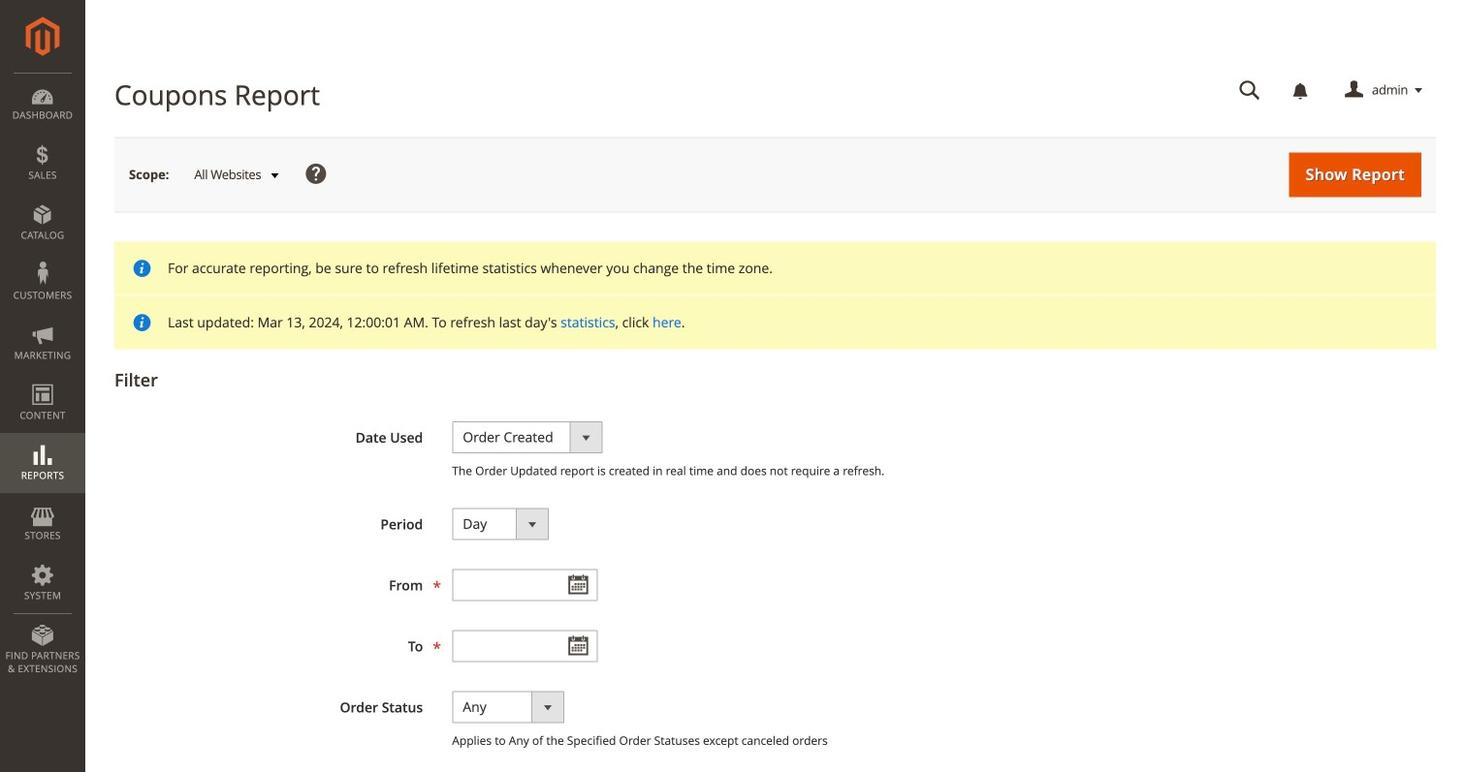 Task type: describe. For each thing, give the bounding box(es) containing it.
magento admin panel image
[[26, 16, 60, 56]]



Task type: locate. For each thing, give the bounding box(es) containing it.
menu bar
[[0, 73, 85, 686]]

None text field
[[1226, 74, 1274, 108], [452, 569, 598, 602], [452, 631, 598, 663], [1226, 74, 1274, 108], [452, 569, 598, 602], [452, 631, 598, 663]]



